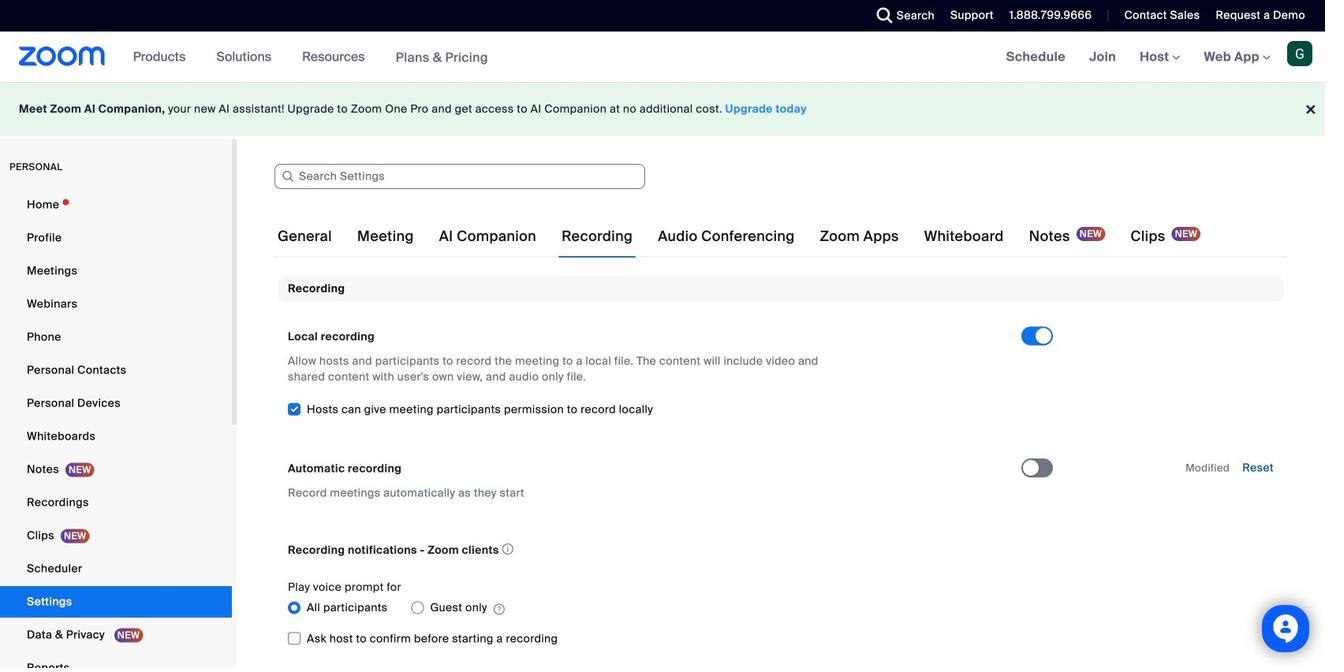 Task type: describe. For each thing, give the bounding box(es) containing it.
tabs of my account settings page tab list
[[274, 215, 1204, 259]]

learn more about guest only image
[[494, 603, 505, 617]]

option group inside recording element
[[288, 596, 1021, 621]]

profile picture image
[[1287, 41, 1313, 66]]

zoom logo image
[[19, 47, 105, 66]]

recording element
[[278, 277, 1283, 669]]

product information navigation
[[121, 32, 500, 83]]



Task type: locate. For each thing, give the bounding box(es) containing it.
banner
[[0, 32, 1325, 83]]

application
[[288, 539, 1007, 561]]

option group
[[288, 596, 1021, 621]]

meetings navigation
[[994, 32, 1325, 83]]

footer
[[0, 82, 1325, 136]]

application inside recording element
[[288, 539, 1007, 561]]

Search Settings text field
[[274, 164, 645, 189]]

personal menu menu
[[0, 189, 232, 669]]

info outline image
[[502, 539, 514, 560]]



Task type: vqa. For each thing, say whether or not it's contained in the screenshot.
right image
no



